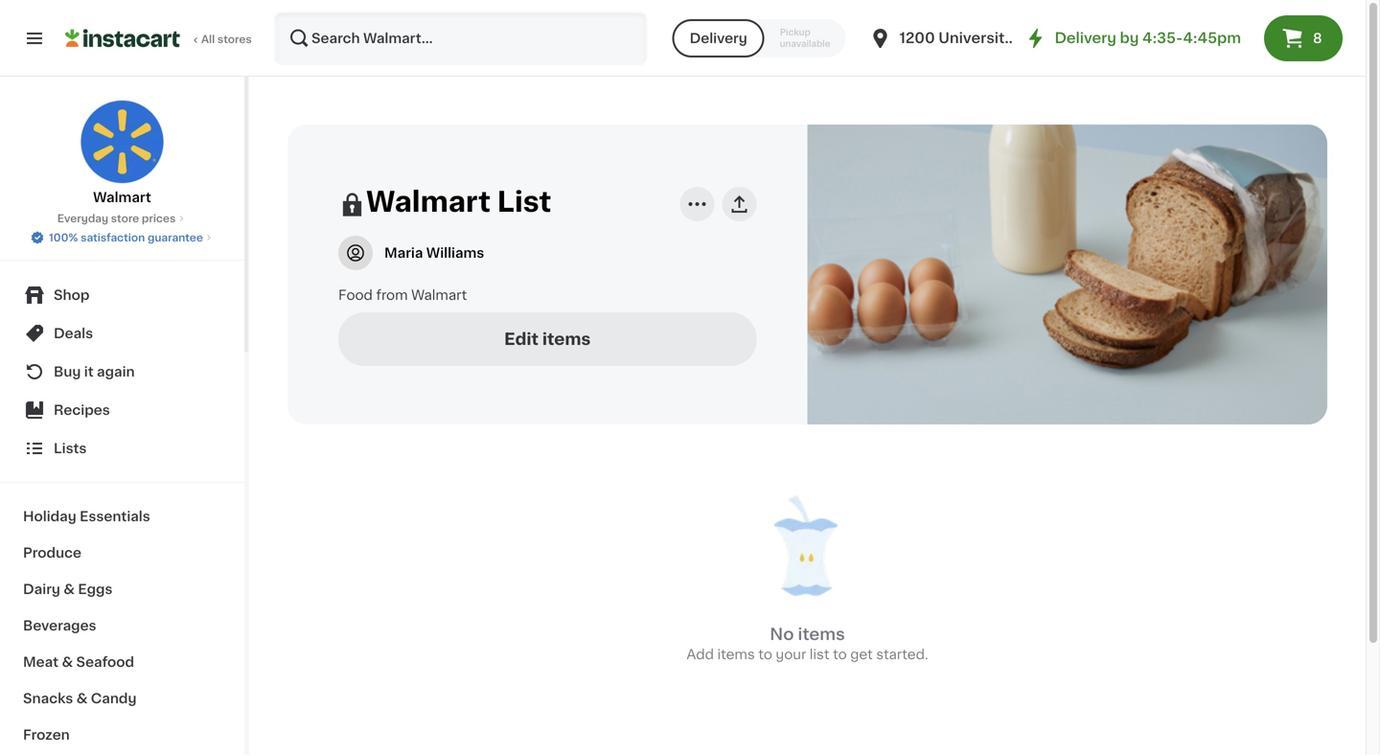 Task type: describe. For each thing, give the bounding box(es) containing it.
2 vertical spatial items
[[718, 648, 755, 662]]

your
[[776, 648, 807, 662]]

8
[[1314, 32, 1323, 45]]

snacks & candy
[[23, 692, 137, 706]]

& for snacks
[[76, 692, 88, 706]]

seafood
[[76, 656, 134, 669]]

1200
[[900, 31, 936, 45]]

dairy
[[23, 583, 60, 597]]

meat & seafood
[[23, 656, 134, 669]]

all stores link
[[65, 12, 253, 65]]

walmart logo image
[[80, 100, 164, 184]]

everyday store prices
[[57, 213, 176, 224]]

walmart down maria williams
[[412, 289, 467, 302]]

& for dairy
[[64, 583, 75, 597]]

1 to from the left
[[759, 648, 773, 662]]

meat
[[23, 656, 59, 669]]

deals
[[54, 327, 93, 340]]

all stores
[[201, 34, 252, 45]]

100% satisfaction guarantee button
[[30, 226, 215, 246]]

list
[[497, 188, 552, 216]]

4:35-
[[1143, 31, 1184, 45]]

4:45pm
[[1184, 31, 1242, 45]]

dairy & eggs
[[23, 583, 113, 597]]

stores
[[218, 34, 252, 45]]

list
[[810, 648, 830, 662]]

store
[[111, 213, 139, 224]]

items for no
[[798, 627, 846, 643]]

food from walmart
[[339, 289, 467, 302]]

service type group
[[673, 19, 846, 58]]

1200 university ave button
[[869, 12, 1046, 65]]

beverages link
[[12, 608, 233, 644]]

Search field
[[276, 13, 646, 63]]

from
[[376, 289, 408, 302]]

get
[[851, 648, 873, 662]]

add
[[687, 648, 714, 662]]

instacart logo image
[[65, 27, 180, 50]]

candy
[[91, 692, 137, 706]]

buy it again link
[[12, 353, 233, 391]]

8 button
[[1265, 15, 1344, 61]]

dairy & eggs link
[[12, 572, 233, 608]]

walmart for walmart
[[93, 191, 151, 204]]

holiday essentials link
[[12, 499, 233, 535]]

maria
[[385, 246, 423, 260]]

no items add items to your list to get started.
[[687, 627, 929, 662]]

buy it again
[[54, 365, 135, 379]]

university
[[939, 31, 1015, 45]]

essentials
[[80, 510, 150, 524]]

maria williams
[[385, 246, 485, 260]]

100%
[[49, 233, 78, 243]]



Task type: locate. For each thing, give the bounding box(es) containing it.
again
[[97, 365, 135, 379]]

items up list
[[798, 627, 846, 643]]

holiday
[[23, 510, 76, 524]]

1 horizontal spatial items
[[718, 648, 755, 662]]

walmart for walmart list
[[366, 188, 491, 216]]

to left your
[[759, 648, 773, 662]]

1 horizontal spatial delivery
[[1055, 31, 1117, 45]]

delivery
[[1055, 31, 1117, 45], [690, 32, 748, 45]]

frozen link
[[12, 717, 233, 754]]

guarantee
[[148, 233, 203, 243]]

shop link
[[12, 276, 233, 315]]

items inside button
[[543, 331, 591, 348]]

0 vertical spatial &
[[64, 583, 75, 597]]

None search field
[[274, 12, 648, 65]]

by
[[1121, 31, 1140, 45]]

eggs
[[78, 583, 113, 597]]

satisfaction
[[81, 233, 145, 243]]

edit items
[[505, 331, 591, 348]]

delivery by 4:35-4:45pm
[[1055, 31, 1242, 45]]

1200 university ave
[[900, 31, 1046, 45]]

& left eggs
[[64, 583, 75, 597]]

items right edit
[[543, 331, 591, 348]]

frozen
[[23, 729, 70, 742]]

&
[[64, 583, 75, 597], [62, 656, 73, 669], [76, 692, 88, 706]]

1 horizontal spatial to
[[833, 648, 847, 662]]

no
[[770, 627, 794, 643]]

walmart
[[366, 188, 491, 216], [93, 191, 151, 204], [412, 289, 467, 302]]

it
[[84, 365, 94, 379]]

all
[[201, 34, 215, 45]]

to
[[759, 648, 773, 662], [833, 648, 847, 662]]

everyday
[[57, 213, 108, 224]]

walmart up maria williams
[[366, 188, 491, 216]]

produce link
[[12, 535, 233, 572]]

delivery button
[[673, 19, 765, 58]]

edit
[[505, 331, 539, 348]]

items for edit
[[543, 331, 591, 348]]

lists
[[54, 442, 87, 456]]

recipes link
[[12, 391, 233, 430]]

& right meat at the bottom left of page
[[62, 656, 73, 669]]

started.
[[877, 648, 929, 662]]

buy
[[54, 365, 81, 379]]

1 vertical spatial items
[[798, 627, 846, 643]]

recipes
[[54, 404, 110, 417]]

1 vertical spatial &
[[62, 656, 73, 669]]

2 horizontal spatial items
[[798, 627, 846, 643]]

2 to from the left
[[833, 648, 847, 662]]

walmart link
[[80, 100, 164, 207]]

holiday essentials
[[23, 510, 150, 524]]

snacks
[[23, 692, 73, 706]]

walmart up 'everyday store prices' link
[[93, 191, 151, 204]]

shop
[[54, 289, 90, 302]]

snacks & candy link
[[12, 681, 233, 717]]

walmart list
[[366, 188, 552, 216]]

everyday store prices link
[[57, 211, 187, 226]]

& for meat
[[62, 656, 73, 669]]

deals link
[[12, 315, 233, 353]]

0 horizontal spatial items
[[543, 331, 591, 348]]

prices
[[142, 213, 176, 224]]

100% satisfaction guarantee
[[49, 233, 203, 243]]

food
[[339, 289, 373, 302]]

produce
[[23, 547, 81, 560]]

delivery for delivery
[[690, 32, 748, 45]]

lists link
[[12, 430, 233, 468]]

items
[[543, 331, 591, 348], [798, 627, 846, 643], [718, 648, 755, 662]]

2 vertical spatial &
[[76, 692, 88, 706]]

beverages
[[23, 620, 96, 633]]

delivery inside button
[[690, 32, 748, 45]]

items right add
[[718, 648, 755, 662]]

0 horizontal spatial to
[[759, 648, 773, 662]]

meat & seafood link
[[12, 644, 233, 681]]

delivery by 4:35-4:45pm link
[[1025, 27, 1242, 50]]

to right list
[[833, 648, 847, 662]]

delivery for delivery by 4:35-4:45pm
[[1055, 31, 1117, 45]]

edit items button
[[339, 313, 757, 366]]

& inside 'link'
[[64, 583, 75, 597]]

williams
[[427, 246, 485, 260]]

& left "candy" at the bottom left of the page
[[76, 692, 88, 706]]

0 vertical spatial items
[[543, 331, 591, 348]]

0 horizontal spatial delivery
[[690, 32, 748, 45]]

ave
[[1018, 31, 1046, 45]]



Task type: vqa. For each thing, say whether or not it's contained in the screenshot.
Banana stock
no



